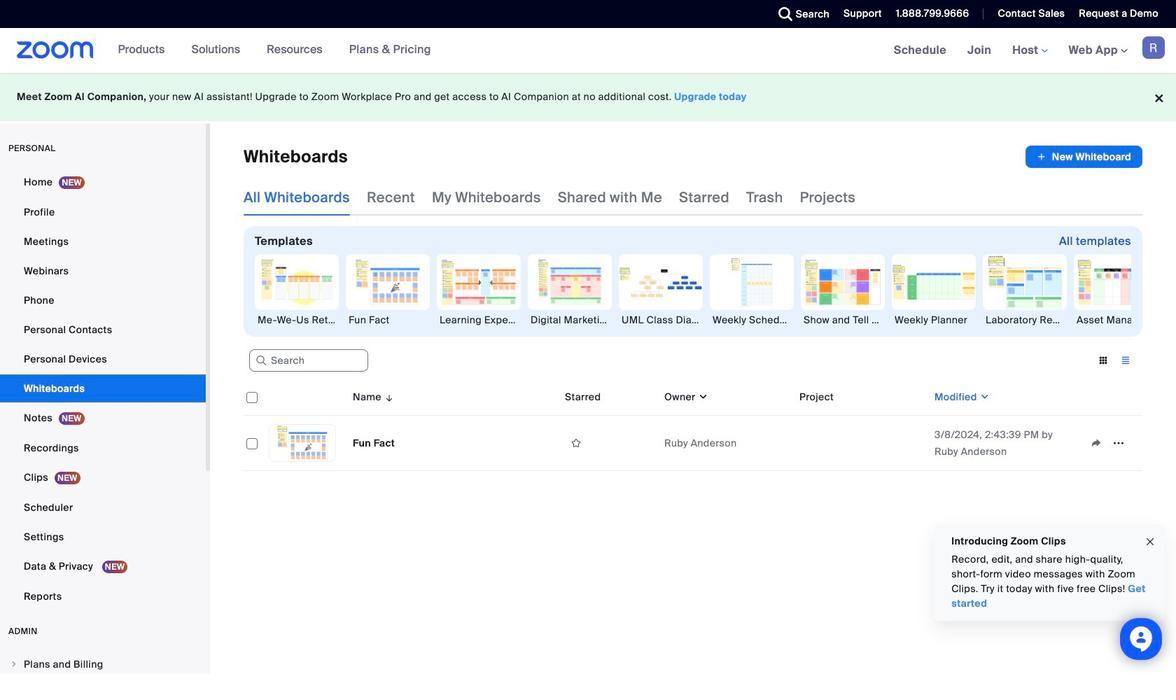 Task type: describe. For each thing, give the bounding box(es) containing it.
show and tell with a twist element
[[801, 313, 885, 327]]

0 vertical spatial application
[[1026, 146, 1143, 168]]

digital marketing canvas element
[[528, 313, 612, 327]]

learning experience canvas element
[[437, 313, 521, 327]]

list mode, selected image
[[1115, 354, 1137, 367]]

thumbnail of fun fact image
[[270, 425, 335, 461]]

meetings navigation
[[884, 28, 1176, 74]]

weekly schedule element
[[710, 313, 794, 327]]

cell inside application
[[794, 416, 929, 471]]

zoom logo image
[[17, 41, 94, 59]]

product information navigation
[[108, 28, 442, 73]]

right image
[[10, 660, 18, 669]]

Search text field
[[249, 350, 368, 372]]

grid mode, not selected image
[[1092, 354, 1115, 367]]

0 vertical spatial fun fact element
[[346, 313, 430, 327]]



Task type: vqa. For each thing, say whether or not it's contained in the screenshot.
CARD FOR TEMPLATE WEEKLY SCHEDULE element
no



Task type: locate. For each thing, give the bounding box(es) containing it.
banner
[[0, 28, 1176, 74]]

personal menu menu
[[0, 168, 206, 612]]

add image
[[1037, 150, 1047, 164]]

arrow down image
[[382, 389, 394, 405]]

profile picture image
[[1143, 36, 1165, 59]]

laboratory report element
[[983, 313, 1067, 327]]

fun fact element
[[346, 313, 430, 327], [353, 437, 395, 450]]

click to star the whiteboard fun fact image
[[565, 437, 588, 450]]

menu item
[[0, 651, 206, 674]]

tabs of all whiteboard page tab list
[[244, 179, 856, 216]]

1 vertical spatial fun fact element
[[353, 437, 395, 450]]

application
[[1026, 146, 1143, 168], [244, 379, 1143, 471]]

close image
[[1145, 534, 1156, 550]]

cell
[[794, 416, 929, 471]]

down image
[[696, 390, 709, 404]]

weekly planner element
[[892, 313, 976, 327]]

fun fact element inside application
[[353, 437, 395, 450]]

uml class diagram element
[[619, 313, 703, 327]]

1 vertical spatial application
[[244, 379, 1143, 471]]

footer
[[0, 73, 1176, 121]]

asset management element
[[1074, 313, 1158, 327]]

me-we-us retrospective element
[[255, 313, 339, 327]]



